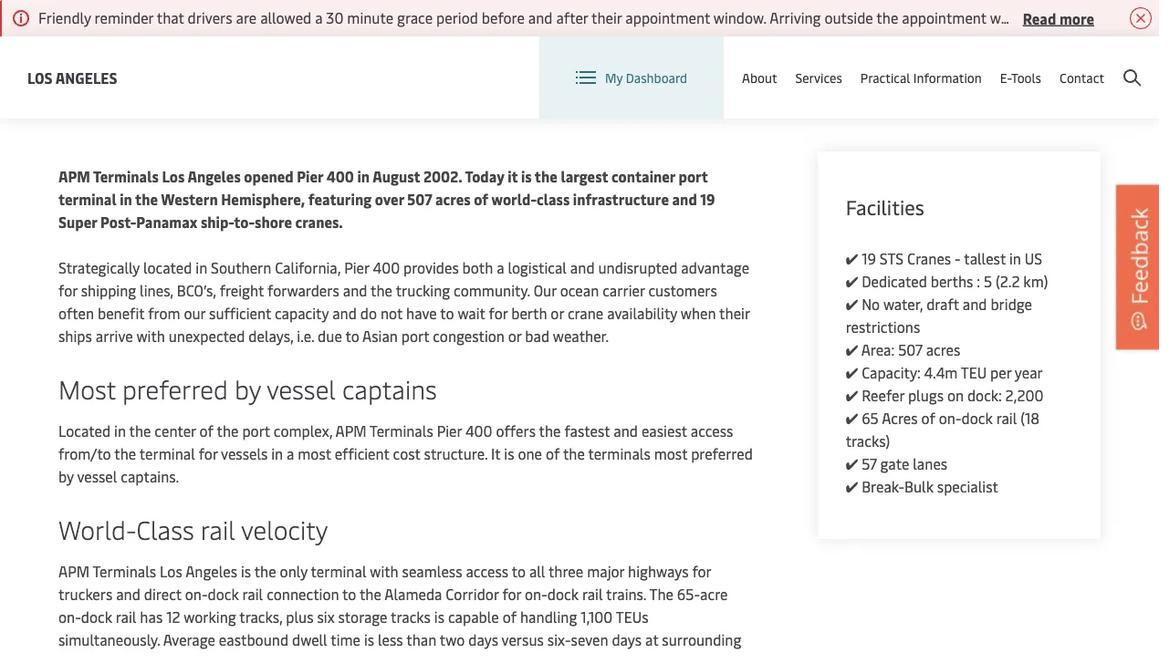 Task type: describe. For each thing, give the bounding box(es) containing it.
and inside apm terminals los angeles is the only terminal with seamless access to all three major highways for truckers and direct on-dock rail connection to the alameda corridor for on-dock rail trains. the 65-acre on-dock rail has 12 working tracks, plus six storage tracks is capable of handling 1,100 teus simultaneously. average eastbound dwell time is less than two days versus six-seven days at surrounding terminals or off-dock drayage to remote rail locations due to the limited on-dock rail capacities at t
[[116, 585, 140, 604]]

about button
[[742, 37, 777, 119]]

the up storage at bottom
[[360, 585, 381, 604]]

los for apm terminals los angeles is the only terminal with seamless access to all three major highways for truckers and direct on-dock rail connection to the alameda corridor for on-dock rail trains. the 65-acre on-dock rail has 12 working tracks, plus six storage tracks is capable of handling 1,100 teus simultaneously. average eastbound dwell time is less than two days versus six-seven days at surrounding terminals or off-dock drayage to remote rail locations due to the limited on-dock rail capacities at t
[[160, 562, 182, 581]]

container
[[611, 167, 675, 186]]

connection
[[267, 585, 339, 604]]

507 for area:
[[898, 340, 923, 360]]

access inside apm terminals los angeles is the only terminal with seamless access to all three major highways for truckers and direct on-dock rail connection to the alameda corridor for on-dock rail trains. the 65-acre on-dock rail has 12 working tracks, plus six storage tracks is capable of handling 1,100 teus simultaneously. average eastbound dwell time is less than two days versus six-seven days at surrounding terminals or off-dock drayage to remote rail locations due to the limited on-dock rail capacities at t
[[466, 562, 508, 581]]

cranes.
[[295, 212, 343, 232]]

on- down six-
[[533, 653, 555, 653]]

tools
[[1011, 69, 1041, 86]]

rail down time
[[325, 653, 346, 653]]

most
[[58, 371, 116, 406]]

and inside the 'located in the center of the port complex, apm terminals pier 400 offers the fastest and easiest access from/to the terminal for vessels in a most efficient cost structure. it is one of the terminals most preferred by vessel captains.'
[[614, 421, 638, 441]]

storage
[[338, 607, 387, 627]]

acre
[[700, 585, 728, 604]]

rail up 1,100
[[582, 585, 603, 604]]

major
[[587, 562, 624, 581]]

due inside apm terminals los angeles is the only terminal with seamless access to all three major highways for truckers and direct on-dock rail connection to the alameda corridor for on-dock rail trains. the 65-acre on-dock rail has 12 working tracks, plus six storage tracks is capable of handling 1,100 teus simultaneously. average eastbound dwell time is less than two days versus six-seven days at surrounding terminals or off-dock drayage to remote rail locations due to the limited on-dock rail capacities at t
[[413, 653, 437, 653]]

easiest
[[642, 421, 687, 441]]

5
[[984, 272, 992, 291]]

to left all
[[512, 562, 526, 581]]

of right 'one'
[[546, 444, 560, 464]]

when
[[681, 303, 716, 323]]

six-
[[547, 630, 571, 650]]

global menu button
[[963, 36, 1104, 91]]

bco's,
[[177, 281, 216, 300]]

us
[[1025, 249, 1042, 268]]

port inside strategically located in southern california, pier 400 provides both a logistical and undisrupted advantage for shipping lines, bco's, freight forwarders and the trucking community. our ocean carrier customers often benefit from our sufficient capacity and do not have to wait for berth or crane availability when their ships arrive with unexpected delays, i.e. due to asian port congestion or bad weather.
[[401, 326, 429, 346]]

9 ✔ from the top
[[846, 477, 858, 496]]

direct
[[144, 585, 182, 604]]

angeles for apm terminals los angeles opened pier 400 in august 2002. today it is the largest container port terminal in the western hemisphere, featuring over 507 acres of world-class infrastructure and 19 super post-panamax ship-to-shore cranes.
[[187, 167, 241, 186]]

on- inside ✔ 19 sts cranes - tallest in us ✔ dedicated berths : 5 (2.2 km) ✔ no water, draft and bridge restrictions ✔ area: 507 acres ✔ capacity: 4.4m teu per year ✔ reefer plugs on dock: 2,200 ✔ 65 acres of on-dock rail (18 tracks) ✔ 57 gate lanes ✔ break-bulk specialist
[[939, 408, 962, 428]]

port inside 'apm terminals los angeles opened pier 400 in august 2002. today it is the largest container port terminal in the western hemisphere, featuring over 507 acres of world-class infrastructure and 19 super post-panamax ship-to-shore cranes.'
[[679, 167, 708, 186]]

:
[[977, 272, 980, 291]]

apm terminals los angeles opened pier 400 in august 2002. today it is the largest container port terminal in the western hemisphere, featuring over 507 acres of world-class infrastructure and 19 super post-panamax ship-to-shore cranes.
[[58, 167, 715, 232]]

4.4m
[[924, 363, 958, 382]]

trucking
[[396, 281, 450, 300]]

class
[[537, 189, 570, 209]]

feedback
[[1124, 208, 1154, 305]]

our
[[184, 303, 205, 323]]

4 ✔ from the top
[[846, 340, 858, 360]]

reefer
[[862, 386, 905, 405]]

to-
[[234, 212, 255, 232]]

preferred inside the 'located in the center of the port complex, apm terminals pier 400 offers the fastest and easiest access from/to the terminal for vessels in a most efficient cost structure. it is one of the terminals most preferred by vessel captains.'
[[691, 444, 753, 464]]

complex,
[[274, 421, 332, 441]]

rail right class
[[201, 512, 235, 546]]

only
[[280, 562, 308, 581]]

65
[[862, 408, 879, 428]]

for down "community."
[[489, 303, 508, 323]]

(18
[[1021, 408, 1040, 428]]

and up do
[[343, 281, 367, 300]]

on- down the truckers
[[58, 607, 81, 627]]

los for apm terminals los angeles opened pier 400 in august 2002. today it is the largest container port terminal in the western hemisphere, featuring over 507 acres of world-class infrastructure and 19 super post-panamax ship-to-shore cranes.
[[162, 167, 185, 186]]

specialist
[[937, 477, 998, 496]]

1 horizontal spatial at
[[683, 653, 696, 653]]

delays,
[[249, 326, 293, 346]]

have
[[406, 303, 437, 323]]

hemisphere,
[[221, 189, 305, 209]]

read more
[[1023, 8, 1094, 28]]

tracks,
[[239, 607, 282, 627]]

1 days from the left
[[468, 630, 498, 650]]

off-
[[141, 653, 167, 653]]

terminals for is
[[93, 562, 156, 581]]

2 most from the left
[[654, 444, 687, 464]]

wait
[[458, 303, 485, 323]]

provides
[[403, 258, 459, 277]]

world-
[[492, 189, 537, 209]]

0 vertical spatial or
[[551, 303, 564, 323]]

class
[[136, 512, 194, 546]]

all
[[529, 562, 545, 581]]

the left center
[[129, 421, 151, 441]]

a inside the 'located in the center of the port complex, apm terminals pier 400 offers the fastest and easiest access from/to the terminal for vessels in a most efficient cost structure. it is one of the terminals most preferred by vessel captains.'
[[287, 444, 294, 464]]

water,
[[883, 294, 923, 314]]

with inside strategically located in southern california, pier 400 provides both a logistical and undisrupted advantage for shipping lines, bco's, freight forwarders and the trucking community. our ocean carrier customers often benefit from our sufficient capacity and do not have to wait for berth or crane availability when their ships arrive with unexpected delays, i.e. due to asian port congestion or bad weather.
[[136, 326, 165, 346]]

dedicated
[[862, 272, 927, 291]]

2 days from the left
[[612, 630, 642, 650]]

capacity
[[275, 303, 329, 323]]

0 vertical spatial angeles
[[55, 68, 117, 87]]

angeles for apm terminals los angeles is the only terminal with seamless access to all three major highways for truckers and direct on-dock rail connection to the alameda corridor for on-dock rail trains. the 65-acre on-dock rail has 12 working tracks, plus six storage tracks is capable of handling 1,100 teus simultaneously. average eastbound dwell time is less than two days versus six-seven days at surrounding terminals or off-dock drayage to remote rail locations due to the limited on-dock rail capacities at t
[[185, 562, 237, 581]]

limited
[[483, 653, 529, 653]]

three
[[548, 562, 583, 581]]

7 ✔ from the top
[[846, 408, 858, 428]]

year
[[1015, 363, 1043, 382]]

the up vessels
[[217, 421, 239, 441]]

due inside strategically located in southern california, pier 400 provides both a logistical and undisrupted advantage for shipping lines, bco's, freight forwarders and the trucking community. our ocean carrier customers often benefit from our sufficient capacity and do not have to wait for berth or crane availability when their ships arrive with unexpected delays, i.e. due to asian port congestion or bad weather.
[[318, 326, 342, 346]]

drayage
[[202, 653, 253, 653]]

my dashboard button
[[576, 37, 687, 119]]

3 ✔ from the top
[[846, 294, 858, 314]]

rail left has at the left of page
[[116, 607, 136, 627]]

forwarders
[[268, 281, 339, 300]]

my dashboard
[[605, 69, 687, 86]]

strategically located in southern california, pier 400 provides both a logistical and undisrupted advantage for shipping lines, bco's, freight forwarders and the trucking community. our ocean carrier customers often benefit from our sufficient capacity and do not have to wait for berth or crane availability when their ships arrive with unexpected delays, i.e. due to asian port congestion or bad weather.
[[58, 258, 750, 346]]

on- down all
[[525, 585, 547, 604]]

benefit
[[98, 303, 145, 323]]

to down eastbound
[[257, 653, 271, 653]]

port inside the 'located in the center of the port complex, apm terminals pier 400 offers the fastest and easiest access from/to the terminal for vessels in a most efficient cost structure. it is one of the terminals most preferred by vessel captains.'
[[242, 421, 270, 441]]

read more button
[[1023, 6, 1094, 29]]

lines,
[[140, 281, 173, 300]]

opened
[[244, 167, 294, 186]]

tallest
[[964, 249, 1006, 268]]

0 horizontal spatial our
[[58, 48, 140, 120]]

southern
[[211, 258, 271, 277]]

in up post-
[[120, 189, 132, 209]]

apm inside the 'located in the center of the port complex, apm terminals pier 400 offers the fastest and easiest access from/to the terminal for vessels in a most efficient cost structure. it is one of the terminals most preferred by vessel captains.'
[[335, 421, 367, 441]]

the down two
[[458, 653, 480, 653]]

✔ 19 sts cranes - tallest in us ✔ dedicated berths : 5 (2.2 km) ✔ no water, draft and bridge restrictions ✔ area: 507 acres ✔ capacity: 4.4m teu per year ✔ reefer plugs on dock: 2,200 ✔ 65 acres of on-dock rail (18 tracks) ✔ 57 gate lanes ✔ break-bulk specialist
[[846, 249, 1048, 496]]

1 most from the left
[[298, 444, 331, 464]]

e-tools button
[[1000, 37, 1041, 119]]

today
[[465, 167, 504, 186]]

do
[[360, 303, 377, 323]]

unexpected
[[169, 326, 245, 346]]

400 for provides
[[373, 258, 400, 277]]

the up 'one'
[[539, 421, 561, 441]]

or inside apm terminals los angeles is the only terminal with seamless access to all three major highways for truckers and direct on-dock rail connection to the alameda corridor for on-dock rail trains. the 65-acre on-dock rail has 12 working tracks, plus six storage tracks is capable of handling 1,100 teus simultaneously. average eastbound dwell time is less than two days versus six-seven days at surrounding terminals or off-dock drayage to remote rail locations due to the limited on-dock rail capacities at t
[[124, 653, 138, 653]]

capacities
[[614, 653, 679, 653]]

contact
[[1060, 69, 1104, 86]]

of inside 'apm terminals los angeles opened pier 400 in august 2002. today it is the largest container port terminal in the western hemisphere, featuring over 507 acres of world-class infrastructure and 19 super post-panamax ship-to-shore cranes.'
[[474, 189, 488, 209]]

my
[[605, 69, 623, 86]]

in inside ✔ 19 sts cranes - tallest in us ✔ dedicated berths : 5 (2.2 km) ✔ no water, draft and bridge restrictions ✔ area: 507 acres ✔ capacity: 4.4m teu per year ✔ reefer plugs on dock: 2,200 ✔ 65 acres of on-dock rail (18 tracks) ✔ 57 gate lanes ✔ break-bulk specialist
[[1009, 249, 1021, 268]]

in right vessels
[[271, 444, 283, 464]]

about
[[742, 69, 777, 86]]

customers
[[648, 281, 717, 300]]

teu
[[961, 363, 987, 382]]

the up class
[[535, 167, 557, 186]]

6 ✔ from the top
[[846, 386, 858, 405]]

super
[[58, 212, 97, 232]]

(2.2
[[996, 272, 1020, 291]]

pier for the
[[344, 258, 369, 277]]

it
[[508, 167, 518, 186]]

to up storage at bottom
[[342, 585, 356, 604]]

the down fastest
[[563, 444, 585, 464]]

apm for western
[[58, 167, 90, 186]]

dock down the truckers
[[81, 607, 112, 627]]

cranes
[[907, 249, 951, 268]]

the left only at bottom left
[[254, 562, 276, 581]]

dock down average
[[167, 653, 198, 653]]

availability
[[607, 303, 677, 323]]

crane
[[568, 303, 604, 323]]

a inside strategically located in southern california, pier 400 provides both a logistical and undisrupted advantage for shipping lines, bco's, freight forwarders and the trucking community. our ocean carrier customers often benefit from our sufficient capacity and do not have to wait for berth or crane availability when their ships arrive with unexpected delays, i.e. due to asian port congestion or bad weather.
[[497, 258, 504, 277]]

often
[[58, 303, 94, 323]]



Task type: vqa. For each thing, say whether or not it's contained in the screenshot.
the Practical
yes



Task type: locate. For each thing, give the bounding box(es) containing it.
berth
[[511, 303, 547, 323]]

1 ✔ from the top
[[846, 249, 858, 268]]

august
[[373, 167, 420, 186]]

2 horizontal spatial or
[[551, 303, 564, 323]]

8 ✔ from the top
[[846, 454, 858, 474]]

and
[[672, 189, 697, 209], [570, 258, 595, 277], [343, 281, 367, 300], [963, 294, 987, 314], [332, 303, 357, 323], [614, 421, 638, 441], [116, 585, 140, 604]]

0 horizontal spatial preferred
[[122, 371, 228, 406]]

remote
[[274, 653, 322, 653]]

0 horizontal spatial a
[[287, 444, 294, 464]]

to left wait
[[440, 303, 454, 323]]

0 vertical spatial 400
[[326, 167, 354, 186]]

access right easiest
[[691, 421, 733, 441]]

pier up structure.
[[437, 421, 462, 441]]

terminals inside 'apm terminals los angeles opened pier 400 in august 2002. today it is the largest container port terminal in the western hemisphere, featuring over 507 acres of world-class infrastructure and 19 super post-panamax ship-to-shore cranes.'
[[93, 167, 159, 186]]

or right berth
[[551, 303, 564, 323]]

handling
[[520, 607, 577, 627]]

km)
[[1023, 272, 1048, 291]]

0 horizontal spatial due
[[318, 326, 342, 346]]

400 inside strategically located in southern california, pier 400 provides both a logistical and undisrupted advantage for shipping lines, bco's, freight forwarders and the trucking community. our ocean carrier customers often benefit from our sufficient capacity and do not have to wait for berth or crane availability when their ships arrive with unexpected delays, i.e. due to asian port congestion or bad weather.
[[373, 258, 400, 277]]

sufficient
[[209, 303, 271, 323]]

ships
[[58, 326, 92, 346]]

dock
[[962, 408, 993, 428], [208, 585, 239, 604], [547, 585, 579, 604], [81, 607, 112, 627], [167, 653, 198, 653], [555, 653, 586, 653]]

services button
[[795, 37, 842, 119]]

0 vertical spatial apm
[[58, 167, 90, 186]]

1 horizontal spatial our
[[534, 281, 557, 300]]

1 horizontal spatial access
[[691, 421, 733, 441]]

0 vertical spatial 19
[[700, 189, 715, 209]]

1 horizontal spatial 507
[[898, 340, 923, 360]]

terminals inside apm terminals los angeles is the only terminal with seamless access to all three major highways for truckers and direct on-dock rail connection to the alameda corridor for on-dock rail trains. the 65-acre on-dock rail has 12 working tracks, plus six storage tracks is capable of handling 1,100 teus simultaneously. average eastbound dwell time is less than two days versus six-seven days at surrounding terminals or off-dock drayage to remote rail locations due to the limited on-dock rail capacities at t
[[58, 653, 121, 653]]

1 horizontal spatial terminals
[[588, 444, 651, 464]]

with up alameda
[[370, 562, 399, 581]]

1 vertical spatial due
[[413, 653, 437, 653]]

2 vertical spatial 400
[[465, 421, 492, 441]]

congestion
[[433, 326, 505, 346]]

practical information
[[861, 69, 982, 86]]

on- down on
[[939, 408, 962, 428]]

terminals for opened
[[93, 167, 159, 186]]

2 vertical spatial port
[[242, 421, 270, 441]]

read
[[1023, 8, 1056, 28]]

0 horizontal spatial terminal
[[58, 189, 116, 209]]

0 horizontal spatial terminals
[[58, 653, 121, 653]]

✔ left break- at right bottom
[[846, 477, 858, 496]]

apm for on-
[[58, 562, 90, 581]]

0 vertical spatial vessel
[[267, 371, 336, 406]]

507 up "capacity:"
[[898, 340, 923, 360]]

for up acre
[[692, 562, 711, 581]]

1 vertical spatial 400
[[373, 258, 400, 277]]

1 vertical spatial pier
[[344, 258, 369, 277]]

days down teus
[[612, 630, 642, 650]]

world-class rail velocity
[[58, 512, 328, 546]]

terminals up cost
[[370, 421, 433, 441]]

has
[[140, 607, 163, 627]]

1 vertical spatial port
[[401, 326, 429, 346]]

0 vertical spatial at
[[645, 630, 658, 650]]

19 up advantage
[[700, 189, 715, 209]]

is
[[521, 167, 532, 186], [504, 444, 514, 464], [241, 562, 251, 581], [434, 607, 445, 627], [364, 630, 374, 650]]

and left easiest
[[614, 421, 638, 441]]

0 horizontal spatial vessel
[[77, 467, 117, 486]]

1 vertical spatial 19
[[862, 249, 876, 268]]

or left off-
[[124, 653, 138, 653]]

undisrupted
[[598, 258, 678, 277]]

is inside the 'located in the center of the port complex, apm terminals pier 400 offers the fastest and easiest access from/to the terminal for vessels in a most efficient cost structure. it is one of the terminals most preferred by vessel captains.'
[[504, 444, 514, 464]]

western
[[161, 189, 218, 209]]

strategically
[[58, 258, 140, 277]]

bad
[[525, 326, 550, 346]]

vessel down "from/to"
[[77, 467, 117, 486]]

terminal up connection
[[311, 562, 366, 581]]

two
[[440, 630, 465, 650]]

rail up tracks,
[[242, 585, 263, 604]]

preferred
[[122, 371, 228, 406], [691, 444, 753, 464]]

apm up super
[[58, 167, 90, 186]]

rail down dock: 2,200 at the bottom right of page
[[996, 408, 1017, 428]]

pier up do
[[344, 258, 369, 277]]

their
[[719, 303, 750, 323]]

our terminal
[[58, 48, 355, 120]]

and up ocean
[[570, 258, 595, 277]]

5 ✔ from the top
[[846, 363, 858, 382]]

of inside ✔ 19 sts cranes - tallest in us ✔ dedicated berths : 5 (2.2 km) ✔ no water, draft and bridge restrictions ✔ area: 507 acres ✔ capacity: 4.4m teu per year ✔ reefer plugs on dock: 2,200 ✔ 65 acres of on-dock rail (18 tracks) ✔ 57 gate lanes ✔ break-bulk specialist
[[921, 408, 935, 428]]

locations
[[350, 653, 409, 653]]

1 vertical spatial or
[[508, 326, 522, 346]]

of up versus
[[503, 607, 517, 627]]

surrounding
[[662, 630, 741, 650]]

in
[[357, 167, 370, 186], [120, 189, 132, 209], [1009, 249, 1021, 268], [196, 258, 207, 277], [114, 421, 126, 441], [271, 444, 283, 464]]

over
[[375, 189, 404, 209]]

19 inside ✔ 19 sts cranes - tallest in us ✔ dedicated berths : 5 (2.2 km) ✔ no water, draft and bridge restrictions ✔ area: 507 acres ✔ capacity: 4.4m teu per year ✔ reefer plugs on dock: 2,200 ✔ 65 acres of on-dock rail (18 tracks) ✔ 57 gate lanes ✔ break-bulk specialist
[[862, 249, 876, 268]]

1 vertical spatial access
[[466, 562, 508, 581]]

0 vertical spatial access
[[691, 421, 733, 441]]

of down "today"
[[474, 189, 488, 209]]

65-
[[677, 585, 700, 604]]

✔ left sts
[[846, 249, 858, 268]]

terminals up post-
[[93, 167, 159, 186]]

1 vertical spatial 507
[[898, 340, 923, 360]]

✔ left the area:
[[846, 340, 858, 360]]

to
[[440, 303, 454, 323], [345, 326, 359, 346], [512, 562, 526, 581], [342, 585, 356, 604], [257, 653, 271, 653], [441, 653, 454, 653]]

pier inside the 'located in the center of the port complex, apm terminals pier 400 offers the fastest and easiest access from/to the terminal for vessels in a most efficient cost structure. it is one of the terminals most preferred by vessel captains.'
[[437, 421, 462, 441]]

terminals up direct
[[93, 562, 156, 581]]

0 horizontal spatial most
[[298, 444, 331, 464]]

19 inside 'apm terminals los angeles opened pier 400 in august 2002. today it is the largest container port terminal in the western hemisphere, featuring over 507 acres of world-class infrastructure and 19 super post-panamax ship-to-shore cranes.'
[[700, 189, 715, 209]]

center
[[155, 421, 196, 441]]

terminal
[[58, 189, 116, 209], [139, 444, 195, 464], [311, 562, 366, 581]]

los inside 'apm terminals los angeles opened pier 400 in august 2002. today it is the largest container port terminal in the western hemisphere, featuring over 507 acres of world-class infrastructure and 19 super post-panamax ship-to-shore cranes.'
[[162, 167, 185, 186]]

ship-
[[201, 212, 234, 232]]

on- up the working
[[185, 585, 208, 604]]

2 vertical spatial terminal
[[311, 562, 366, 581]]

dock inside ✔ 19 sts cranes - tallest in us ✔ dedicated berths : 5 (2.2 km) ✔ no water, draft and bridge restrictions ✔ area: 507 acres ✔ capacity: 4.4m teu per year ✔ reefer plugs on dock: 2,200 ✔ 65 acres of on-dock rail (18 tracks) ✔ 57 gate lanes ✔ break-bulk specialist
[[962, 408, 993, 428]]

2 horizontal spatial 400
[[465, 421, 492, 441]]

i.e.
[[297, 326, 314, 346]]

1 vertical spatial terminal
[[139, 444, 195, 464]]

apm up efficient on the left
[[335, 421, 367, 441]]

507 inside ✔ 19 sts cranes - tallest in us ✔ dedicated berths : 5 (2.2 km) ✔ no water, draft and bridge restrictions ✔ area: 507 acres ✔ capacity: 4.4m teu per year ✔ reefer plugs on dock: 2,200 ✔ 65 acres of on-dock rail (18 tracks) ✔ 57 gate lanes ✔ break-bulk specialist
[[898, 340, 923, 360]]

in left august
[[357, 167, 370, 186]]

pier
[[297, 167, 323, 186], [344, 258, 369, 277], [437, 421, 462, 441]]

vessel up complex,
[[267, 371, 336, 406]]

1 horizontal spatial port
[[401, 326, 429, 346]]

✔ left reefer
[[846, 386, 858, 405]]

at up capacities
[[645, 630, 658, 650]]

terminal down center
[[139, 444, 195, 464]]

2 vertical spatial apm
[[58, 562, 90, 581]]

by inside the 'located in the center of the port complex, apm terminals pier 400 offers the fastest and easiest access from/to the terminal for vessels in a most efficient cost structure. it is one of the terminals most preferred by vessel captains.'
[[58, 467, 74, 486]]

pier inside strategically located in southern california, pier 400 provides both a logistical and undisrupted advantage for shipping lines, bco's, freight forwarders and the trucking community. our ocean carrier customers often benefit from our sufficient capacity and do not have to wait for berth or crane availability when their ships arrive with unexpected delays, i.e. due to asian port congestion or bad weather.
[[344, 258, 369, 277]]

a right both
[[497, 258, 504, 277]]

of inside apm terminals los angeles is the only terminal with seamless access to all three major highways for truckers and direct on-dock rail connection to the alameda corridor for on-dock rail trains. the 65-acre on-dock rail has 12 working tracks, plus six storage tracks is capable of handling 1,100 teus simultaneously. average eastbound dwell time is less than two days versus six-seven days at surrounding terminals or off-dock drayage to remote rail locations due to the limited on-dock rail capacities at t
[[503, 607, 517, 627]]

more
[[1060, 8, 1094, 28]]

2 vertical spatial angeles
[[185, 562, 237, 581]]

is inside 'apm terminals los angeles opened pier 400 in august 2002. today it is the largest container port terminal in the western hemisphere, featuring over 507 acres of world-class infrastructure and 19 super post-panamax ship-to-shore cranes.'
[[521, 167, 532, 186]]

logistical
[[508, 258, 567, 277]]

✔ left dedicated on the top right of page
[[846, 272, 858, 291]]

and left do
[[332, 303, 357, 323]]

apm inside apm terminals los angeles is the only terminal with seamless access to all three major highways for truckers and direct on-dock rail connection to the alameda corridor for on-dock rail trains. the 65-acre on-dock rail has 12 working tracks, plus six storage tracks is capable of handling 1,100 teus simultaneously. average eastbound dwell time is less than two days versus six-seven days at surrounding terminals or off-dock drayage to remote rail locations due to the limited on-dock rail capacities at t
[[58, 562, 90, 581]]

vessel inside the 'located in the center of the port complex, apm terminals pier 400 offers the fastest and easiest access from/to the terminal for vessels in a most efficient cost structure. it is one of the terminals most preferred by vessel captains.'
[[77, 467, 117, 486]]

terminals inside the 'located in the center of the port complex, apm terminals pier 400 offers the fastest and easiest access from/to the terminal for vessels in a most efficient cost structure. it is one of the terminals most preferred by vessel captains.'
[[588, 444, 651, 464]]

alameda
[[385, 585, 442, 604]]

400 inside 'apm terminals los angeles opened pier 400 in august 2002. today it is the largest container port terminal in the western hemisphere, featuring over 507 acres of world-class infrastructure and 19 super post-panamax ship-to-shore cranes.'
[[326, 167, 354, 186]]

1 vertical spatial apm
[[335, 421, 367, 441]]

507 right over
[[407, 189, 432, 209]]

six
[[317, 607, 335, 627]]

2002.
[[423, 167, 462, 186]]

it
[[491, 444, 501, 464]]

✔ left no
[[846, 294, 858, 314]]

access inside the 'located in the center of the port complex, apm terminals pier 400 offers the fastest and easiest access from/to the terminal for vessels in a most efficient cost structure. it is one of the terminals most preferred by vessel captains.'
[[691, 421, 733, 441]]

1 vertical spatial terminals
[[370, 421, 433, 441]]

the up not
[[371, 281, 393, 300]]

2 ✔ from the top
[[846, 272, 858, 291]]

freight
[[220, 281, 264, 300]]

1 horizontal spatial with
[[370, 562, 399, 581]]

in inside strategically located in southern california, pier 400 provides both a logistical and undisrupted advantage for shipping lines, bco's, freight forwarders and the trucking community. our ocean carrier customers often benefit from our sufficient capacity and do not have to wait for berth or crane availability when their ships arrive with unexpected delays, i.e. due to asian port congestion or bad weather.
[[196, 258, 207, 277]]

0 vertical spatial acres
[[435, 189, 471, 209]]

2 vertical spatial or
[[124, 653, 138, 653]]

1 horizontal spatial due
[[413, 653, 437, 653]]

feedback button
[[1116, 185, 1159, 350]]

0 horizontal spatial with
[[136, 326, 165, 346]]

57
[[862, 454, 877, 474]]

of right center
[[199, 421, 214, 441]]

ocean
[[560, 281, 599, 300]]

2 vertical spatial los
[[160, 562, 182, 581]]

400 up the featuring
[[326, 167, 354, 186]]

to down two
[[441, 653, 454, 653]]

19 left sts
[[862, 249, 876, 268]]

1,100
[[581, 607, 613, 627]]

for up the often
[[58, 281, 77, 300]]

shore
[[255, 212, 292, 232]]

400 for in
[[326, 167, 354, 186]]

and inside ✔ 19 sts cranes - tallest in us ✔ dedicated berths : 5 (2.2 km) ✔ no water, draft and bridge restrictions ✔ area: 507 acres ✔ capacity: 4.4m teu per year ✔ reefer plugs on dock: 2,200 ✔ 65 acres of on-dock rail (18 tracks) ✔ 57 gate lanes ✔ break-bulk specialist
[[963, 294, 987, 314]]

dock down on
[[962, 408, 993, 428]]

the inside strategically located in southern california, pier 400 provides both a logistical and undisrupted advantage for shipping lines, bco's, freight forwarders and the trucking community. our ocean carrier customers often benefit from our sufficient capacity and do not have to wait for berth or crane availability when their ships arrive with unexpected delays, i.e. due to asian port congestion or bad weather.
[[371, 281, 393, 300]]

2 horizontal spatial port
[[679, 167, 708, 186]]

for right corridor
[[502, 585, 521, 604]]

located in the center of the port complex, apm terminals pier 400 offers the fastest and easiest access from/to the terminal for vessels in a most efficient cost structure. it is one of the terminals most preferred by vessel captains.
[[58, 421, 753, 486]]

due
[[318, 326, 342, 346], [413, 653, 437, 653]]

and down container
[[672, 189, 697, 209]]

terminals
[[93, 167, 159, 186], [370, 421, 433, 441], [93, 562, 156, 581]]

1 horizontal spatial pier
[[344, 258, 369, 277]]

0 horizontal spatial at
[[645, 630, 658, 650]]

acres inside 'apm terminals los angeles opened pier 400 in august 2002. today it is the largest container port terminal in the western hemisphere, featuring over 507 acres of world-class infrastructure and 19 super post-panamax ship-to-shore cranes.'
[[435, 189, 471, 209]]

access up corridor
[[466, 562, 508, 581]]

terminals inside the 'located in the center of the port complex, apm terminals pier 400 offers the fastest and easiest access from/to the terminal for vessels in a most efficient cost structure. it is one of the terminals most preferred by vessel captains.'
[[370, 421, 433, 441]]

pier up the featuring
[[297, 167, 323, 186]]

1 vertical spatial terminals
[[58, 653, 121, 653]]

507 inside 'apm terminals los angeles opened pier 400 in august 2002. today it is the largest container port terminal in the western hemisphere, featuring over 507 acres of world-class infrastructure and 19 super post-panamax ship-to-shore cranes.'
[[407, 189, 432, 209]]

the up panamax
[[135, 189, 158, 209]]

area:
[[861, 340, 895, 360]]

0 vertical spatial a
[[497, 258, 504, 277]]

dock up the working
[[208, 585, 239, 604]]

days
[[468, 630, 498, 650], [612, 630, 642, 650]]

terminal inside the 'located in the center of the port complex, apm terminals pier 400 offers the fastest and easiest access from/to the terminal for vessels in a most efficient cost structure. it is one of the terminals most preferred by vessel captains.'
[[139, 444, 195, 464]]

acres inside ✔ 19 sts cranes - tallest in us ✔ dedicated berths : 5 (2.2 km) ✔ no water, draft and bridge restrictions ✔ area: 507 acres ✔ capacity: 4.4m teu per year ✔ reefer plugs on dock: 2,200 ✔ 65 acres of on-dock rail (18 tracks) ✔ 57 gate lanes ✔ break-bulk specialist
[[926, 340, 960, 360]]

seven
[[571, 630, 608, 650]]

e-tools
[[1000, 69, 1041, 86]]

most down easiest
[[654, 444, 687, 464]]

1 vertical spatial angeles
[[187, 167, 241, 186]]

than
[[406, 630, 436, 650]]

per
[[990, 363, 1011, 382]]

featuring
[[308, 189, 372, 209]]

0 vertical spatial los
[[27, 68, 53, 87]]

dock down three
[[547, 585, 579, 604]]

capable
[[448, 607, 499, 627]]

of down plugs
[[921, 408, 935, 428]]

400 inside the 'located in the center of the port complex, apm terminals pier 400 offers the fastest and easiest access from/to the terminal for vessels in a most efficient cost structure. it is one of the terminals most preferred by vessel captains.'
[[465, 421, 492, 441]]

rail inside ✔ 19 sts cranes - tallest in us ✔ dedicated berths : 5 (2.2 km) ✔ no water, draft and bridge restrictions ✔ area: 507 acres ✔ capacity: 4.4m teu per year ✔ reefer plugs on dock: 2,200 ✔ 65 acres of on-dock rail (18 tracks) ✔ 57 gate lanes ✔ break-bulk specialist
[[996, 408, 1017, 428]]

in right the located
[[114, 421, 126, 441]]

0 horizontal spatial 19
[[700, 189, 715, 209]]

a down complex,
[[287, 444, 294, 464]]

1 vertical spatial by
[[58, 467, 74, 486]]

✔ left 57
[[846, 454, 858, 474]]

a
[[497, 258, 504, 277], [287, 444, 294, 464]]

pier for hemisphere,
[[297, 167, 323, 186]]

2 horizontal spatial pier
[[437, 421, 462, 441]]

0 horizontal spatial or
[[124, 653, 138, 653]]

1 vertical spatial our
[[534, 281, 557, 300]]

1 vertical spatial at
[[683, 653, 696, 653]]

1 horizontal spatial 400
[[373, 258, 400, 277]]

asian
[[362, 326, 398, 346]]

1 horizontal spatial by
[[234, 371, 261, 406]]

terminals inside apm terminals los angeles is the only terminal with seamless access to all three major highways for truckers and direct on-dock rail connection to the alameda corridor for on-dock rail trains. the 65-acre on-dock rail has 12 working tracks, plus six storage tracks is capable of handling 1,100 teus simultaneously. average eastbound dwell time is less than two days versus six-seven days at surrounding terminals or off-dock drayage to remote rail locations due to the limited on-dock rail capacities at t
[[93, 562, 156, 581]]

1 vertical spatial with
[[370, 562, 399, 581]]

cost
[[393, 444, 420, 464]]

los inside apm terminals los angeles is the only terminal with seamless access to all three major highways for truckers and direct on-dock rail connection to the alameda corridor for on-dock rail trains. the 65-acre on-dock rail has 12 working tracks, plus six storage tracks is capable of handling 1,100 teus simultaneously. average eastbound dwell time is less than two days versus six-seven days at surrounding terminals or off-dock drayage to remote rail locations due to the limited on-dock rail capacities at t
[[160, 562, 182, 581]]

infrastructure
[[573, 189, 669, 209]]

acres up 4.4m
[[926, 340, 960, 360]]

0 horizontal spatial 400
[[326, 167, 354, 186]]

and inside 'apm terminals los angeles opened pier 400 in august 2002. today it is the largest container port terminal in the western hemisphere, featuring over 507 acres of world-class infrastructure and 19 super post-panamax ship-to-shore cranes.'
[[672, 189, 697, 209]]

with inside apm terminals los angeles is the only terminal with seamless access to all three major highways for truckers and direct on-dock rail connection to the alameda corridor for on-dock rail trains. the 65-acre on-dock rail has 12 working tracks, plus six storage tracks is capable of handling 1,100 teus simultaneously. average eastbound dwell time is less than two days versus six-seven days at surrounding terminals or off-dock drayage to remote rail locations due to the limited on-dock rail capacities at t
[[370, 562, 399, 581]]

0 vertical spatial our
[[58, 48, 140, 120]]

✔ left "capacity:"
[[846, 363, 858, 382]]

0 vertical spatial terminals
[[588, 444, 651, 464]]

2 vertical spatial pier
[[437, 421, 462, 441]]

offers
[[496, 421, 536, 441]]

in up bco's,
[[196, 258, 207, 277]]

2 vertical spatial terminals
[[93, 562, 156, 581]]

apm inside 'apm terminals los angeles opened pier 400 in august 2002. today it is the largest container port terminal in the western hemisphere, featuring over 507 acres of world-class infrastructure and 19 super post-panamax ship-to-shore cranes.'
[[58, 167, 90, 186]]

terminal
[[152, 48, 355, 120]]

velocity
[[241, 512, 328, 546]]

1 horizontal spatial preferred
[[691, 444, 753, 464]]

by down "from/to"
[[58, 467, 74, 486]]

0 horizontal spatial by
[[58, 467, 74, 486]]

1 vertical spatial vessel
[[77, 467, 117, 486]]

not
[[381, 303, 403, 323]]

0 vertical spatial terminals
[[93, 167, 159, 186]]

0 horizontal spatial days
[[468, 630, 498, 650]]

19
[[700, 189, 715, 209], [862, 249, 876, 268]]

los
[[27, 68, 53, 87], [162, 167, 185, 186], [160, 562, 182, 581]]

pier inside 'apm terminals los angeles opened pier 400 in august 2002. today it is the largest container port terminal in the western hemisphere, featuring over 507 acres of world-class infrastructure and 19 super post-panamax ship-to-shore cranes.'
[[297, 167, 323, 186]]

1 horizontal spatial or
[[508, 326, 522, 346]]

0 horizontal spatial 507
[[407, 189, 432, 209]]

and up has at the left of page
[[116, 585, 140, 604]]

0 vertical spatial by
[[234, 371, 261, 406]]

0 vertical spatial preferred
[[122, 371, 228, 406]]

1 horizontal spatial 19
[[862, 249, 876, 268]]

0 vertical spatial port
[[679, 167, 708, 186]]

400 up it
[[465, 421, 492, 441]]

the
[[649, 585, 674, 604]]

one
[[518, 444, 542, 464]]

e-
[[1000, 69, 1011, 86]]

by down delays,
[[234, 371, 261, 406]]

400 up trucking
[[373, 258, 400, 277]]

1 horizontal spatial vessel
[[267, 371, 336, 406]]

for left vessels
[[199, 444, 218, 464]]

simultaneously.
[[58, 630, 160, 650]]

due down than
[[413, 653, 437, 653]]

0 horizontal spatial access
[[466, 562, 508, 581]]

1 vertical spatial los
[[162, 167, 185, 186]]

angeles inside 'apm terminals los angeles opened pier 400 in august 2002. today it is the largest container port terminal in the western hemisphere, featuring over 507 acres of world-class infrastructure and 19 super post-panamax ship-to-shore cranes.'
[[187, 167, 241, 186]]

1 horizontal spatial days
[[612, 630, 642, 650]]

angeles inside apm terminals los angeles is the only terminal with seamless access to all three major highways for truckers and direct on-dock rail connection to the alameda corridor for on-dock rail trains. the 65-acre on-dock rail has 12 working tracks, plus six storage tracks is capable of handling 1,100 teus simultaneously. average eastbound dwell time is less than two days versus six-seven days at surrounding terminals or off-dock drayage to remote rail locations due to the limited on-dock rail capacities at t
[[185, 562, 237, 581]]

dock down six-
[[555, 653, 586, 653]]

post-
[[100, 212, 136, 232]]

port down have
[[401, 326, 429, 346]]

for inside the 'located in the center of the port complex, apm terminals pier 400 offers the fastest and easiest access from/to the terminal for vessels in a most efficient cost structure. it is one of the terminals most preferred by vessel captains.'
[[199, 444, 218, 464]]

facilities
[[846, 193, 924, 220]]

acres down the 2002. at the top
[[435, 189, 471, 209]]

1 horizontal spatial a
[[497, 258, 504, 277]]

terminals down fastest
[[588, 444, 651, 464]]

acres for capacity:
[[926, 340, 960, 360]]

1 vertical spatial acres
[[926, 340, 960, 360]]

507 for over
[[407, 189, 432, 209]]

at down surrounding
[[683, 653, 696, 653]]

restrictions
[[846, 317, 920, 337]]

1 horizontal spatial terminal
[[139, 444, 195, 464]]

0 vertical spatial 507
[[407, 189, 432, 209]]

1 horizontal spatial acres
[[926, 340, 960, 360]]

0 vertical spatial pier
[[297, 167, 323, 186]]

or left bad on the left of the page
[[508, 326, 522, 346]]

menu
[[1049, 54, 1086, 73]]

close alert image
[[1130, 7, 1152, 29]]

no
[[862, 294, 880, 314]]

apm up the truckers
[[58, 562, 90, 581]]

dock: 2,200
[[967, 386, 1044, 405]]

angeles
[[55, 68, 117, 87], [187, 167, 241, 186], [185, 562, 237, 581]]

0 horizontal spatial port
[[242, 421, 270, 441]]

0 horizontal spatial pier
[[297, 167, 323, 186]]

✔ left 65
[[846, 408, 858, 428]]

0 horizontal spatial acres
[[435, 189, 471, 209]]

our inside strategically located in southern california, pier 400 provides both a logistical and undisrupted advantage for shipping lines, bco's, freight forwarders and the trucking community. our ocean carrier customers often benefit from our sufficient capacity and do not have to wait for berth or crane availability when their ships arrive with unexpected delays, i.e. due to asian port congestion or bad weather.
[[534, 281, 557, 300]]

1 vertical spatial a
[[287, 444, 294, 464]]

terminal inside apm terminals los angeles is the only terminal with seamless access to all three major highways for truckers and direct on-dock rail connection to the alameda corridor for on-dock rail trains. the 65-acre on-dock rail has 12 working tracks, plus six storage tracks is capable of handling 1,100 teus simultaneously. average eastbound dwell time is less than two days versus six-seven days at surrounding terminals or off-dock drayage to remote rail locations due to the limited on-dock rail capacities at t
[[311, 562, 366, 581]]

rail down seven
[[590, 653, 611, 653]]

0 vertical spatial terminal
[[58, 189, 116, 209]]

captains.
[[121, 467, 179, 486]]

0 vertical spatial with
[[136, 326, 165, 346]]

days down capable
[[468, 630, 498, 650]]

to left the asian
[[345, 326, 359, 346]]

acres for world-
[[435, 189, 471, 209]]

1 horizontal spatial most
[[654, 444, 687, 464]]

terminal inside 'apm terminals los angeles opened pier 400 in august 2002. today it is the largest container port terminal in the western hemisphere, featuring over 507 acres of world-class infrastructure and 19 super post-panamax ship-to-shore cranes.'
[[58, 189, 116, 209]]

in left us
[[1009, 249, 1021, 268]]

the
[[535, 167, 557, 186], [135, 189, 158, 209], [371, 281, 393, 300], [129, 421, 151, 441], [217, 421, 239, 441], [539, 421, 561, 441], [114, 444, 136, 464], [563, 444, 585, 464], [254, 562, 276, 581], [360, 585, 381, 604], [458, 653, 480, 653]]

1 vertical spatial preferred
[[691, 444, 753, 464]]

and down :
[[963, 294, 987, 314]]

2 horizontal spatial terminal
[[311, 562, 366, 581]]

due right i.e.
[[318, 326, 342, 346]]

bridge
[[991, 294, 1032, 314]]

0 vertical spatial due
[[318, 326, 342, 346]]

the up captains.
[[114, 444, 136, 464]]



